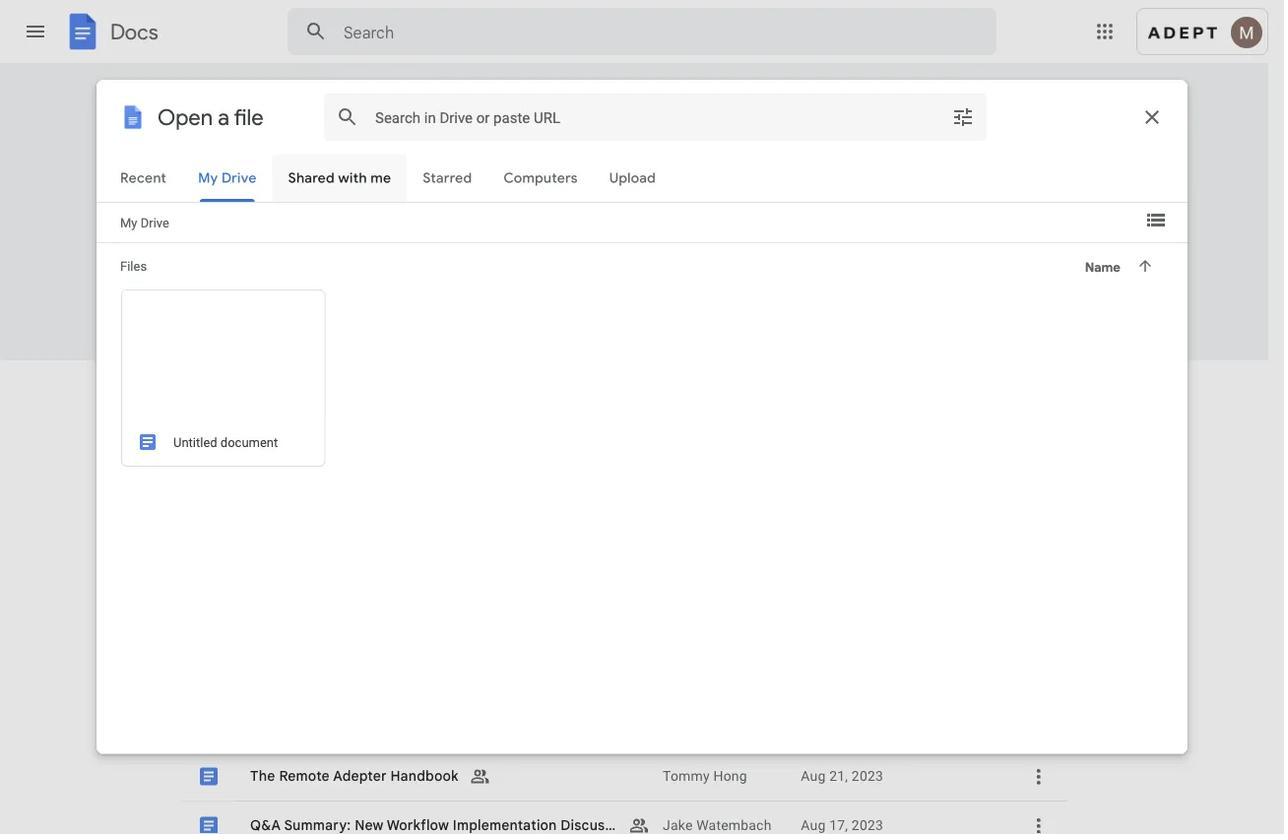 Task type: vqa. For each thing, say whether or not it's contained in the screenshot.
the Show ruler r element
no



Task type: describe. For each thing, give the bounding box(es) containing it.
humancrawl
[[250, 447, 335, 464]]

humancrawl login reference doc
[[250, 447, 478, 464]]

jake watembach
[[663, 818, 772, 834]]

template
[[857, 85, 918, 102]]

document
[[278, 85, 351, 104]]

earlier list box
[[175, 654, 1068, 835]]

previous 30 days list box
[[175, 556, 250, 835]]

search image
[[297, 12, 336, 51]]

docs link
[[63, 12, 158, 55]]

tommy hong
[[663, 769, 748, 785]]

tommy
[[663, 769, 710, 785]]

17,
[[830, 818, 849, 834]]

the remote adepter handbook
[[250, 768, 459, 785]]

aug 21, 2023
[[801, 769, 884, 785]]

docs
[[110, 19, 158, 45]]

gallery
[[922, 85, 968, 102]]

owned by jake watembach element
[[663, 816, 786, 835]]

start a new document heading
[[193, 63, 844, 126]]

aug for aug 17, 2023
[[801, 818, 826, 834]]

21,
[[830, 769, 849, 785]]

start
[[193, 85, 228, 104]]

the remote adepter handbook option
[[175, 753, 1068, 835]]

a
[[232, 85, 241, 104]]

owned by tommy hong element
[[663, 767, 786, 787]]

template gallery button
[[844, 76, 1013, 111]]

reference
[[380, 447, 447, 464]]

q&a summary: new workflow implementation discussion google docs element
[[248, 816, 651, 835]]

option containing jake watembach
[[175, 802, 1068, 835]]

last opened by me aug 17, 2023 element
[[801, 816, 997, 835]]

handbook
[[391, 768, 459, 785]]

the remote adepter handbook google docs element
[[248, 767, 651, 787]]



Task type: locate. For each thing, give the bounding box(es) containing it.
None search field
[[288, 8, 997, 55]]

the
[[250, 768, 276, 785]]

2023 inside "element"
[[852, 769, 884, 785]]

start a new document
[[193, 85, 351, 104]]

2023 right 17,
[[852, 818, 884, 834]]

aug left 21,
[[801, 769, 826, 785]]

jake
[[663, 818, 693, 834]]

humancrawl login reference doc option
[[175, 0, 1068, 835]]

aug inside 'option'
[[801, 818, 826, 834]]

new
[[245, 85, 274, 104]]

aug for aug 21, 2023
[[801, 769, 826, 785]]

option
[[185, 122, 318, 332], [335, 122, 468, 338], [485, 122, 618, 338], [635, 122, 768, 338], [784, 122, 917, 338], [934, 122, 1067, 338], [175, 556, 250, 835], [175, 802, 1068, 835]]

aug left 17,
[[801, 818, 826, 834]]

watembach
[[697, 818, 772, 834]]

last opened by me aug 21, 2023 element
[[801, 767, 997, 787]]

1 vertical spatial 2023
[[852, 818, 884, 834]]

list box
[[185, 118, 1092, 362]]

2 aug from the top
[[801, 818, 826, 834]]

2023 inside 'option'
[[852, 818, 884, 834]]

2023
[[852, 769, 884, 785], [852, 818, 884, 834]]

2023 right 21,
[[852, 769, 884, 785]]

doc
[[451, 447, 478, 464]]

remote
[[279, 768, 330, 785]]

template gallery
[[857, 85, 968, 102]]

aug
[[801, 769, 826, 785], [801, 818, 826, 834]]

adepter
[[333, 768, 387, 785]]

0 vertical spatial 2023
[[852, 769, 884, 785]]

1 vertical spatial aug
[[801, 818, 826, 834]]

aug inside "element"
[[801, 769, 826, 785]]

1 2023 from the top
[[852, 769, 884, 785]]

aug 17, 2023
[[801, 818, 884, 834]]

0 vertical spatial aug
[[801, 769, 826, 785]]

2 2023 from the top
[[852, 818, 884, 834]]

humancrawl login reference doc google docs element
[[248, 0, 651, 810]]

2023 for aug 21, 2023
[[852, 769, 884, 785]]

hong
[[714, 769, 748, 785]]

2023 for aug 17, 2023
[[852, 818, 884, 834]]

1 aug from the top
[[801, 769, 826, 785]]

login
[[339, 447, 376, 464]]

heading
[[181, 361, 577, 424]]



